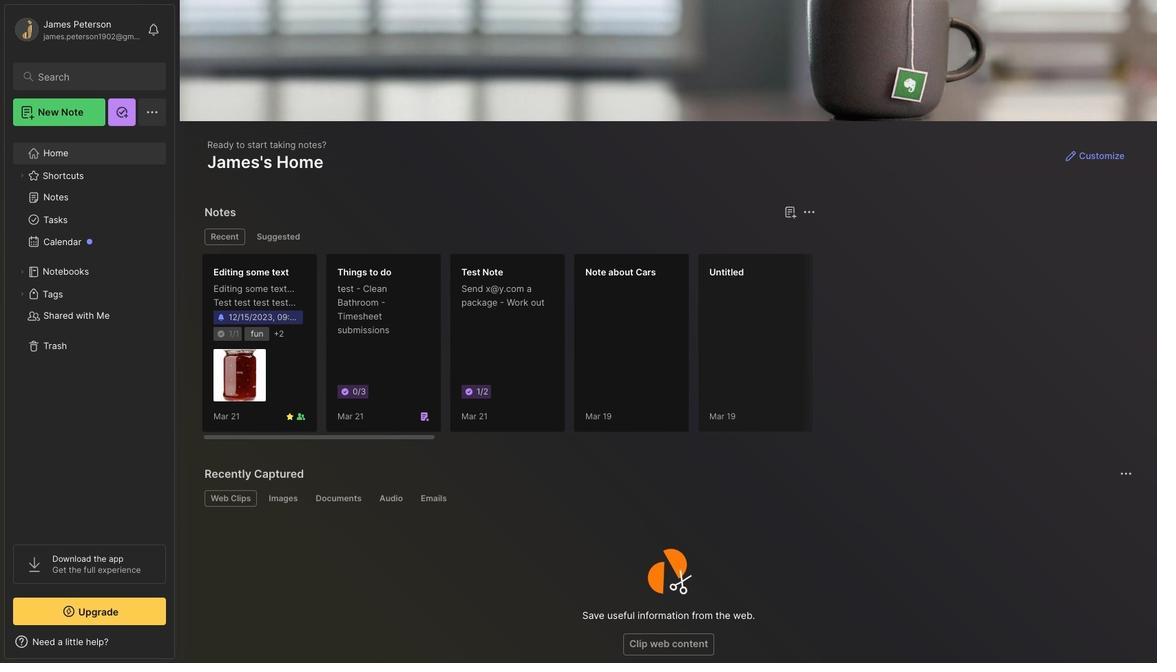 Task type: locate. For each thing, give the bounding box(es) containing it.
0 horizontal spatial more actions image
[[801, 204, 818, 220]]

1 vertical spatial more actions field
[[1117, 464, 1136, 484]]

1 vertical spatial tab list
[[205, 490, 1130, 507]]

0 vertical spatial more actions field
[[800, 203, 819, 222]]

0 vertical spatial tab list
[[205, 229, 814, 245]]

more actions image
[[801, 204, 818, 220], [1118, 466, 1135, 482]]

tab
[[205, 229, 245, 245], [251, 229, 306, 245], [205, 490, 257, 507], [263, 490, 304, 507], [310, 490, 368, 507], [373, 490, 409, 507], [415, 490, 453, 507]]

2 tab list from the top
[[205, 490, 1130, 507]]

tree inside main element
[[5, 134, 174, 532]]

1 tab list from the top
[[205, 229, 814, 245]]

0 horizontal spatial more actions field
[[800, 203, 819, 222]]

tree
[[5, 134, 174, 532]]

expand tags image
[[18, 290, 26, 298]]

main element
[[0, 0, 179, 663]]

1 horizontal spatial more actions image
[[1118, 466, 1135, 482]]

0 vertical spatial more actions image
[[801, 204, 818, 220]]

None search field
[[38, 68, 154, 85]]

More actions field
[[800, 203, 819, 222], [1117, 464, 1136, 484]]

expand notebooks image
[[18, 268, 26, 276]]

tab list
[[205, 229, 814, 245], [205, 490, 1130, 507]]

row group
[[202, 254, 1157, 441]]



Task type: describe. For each thing, give the bounding box(es) containing it.
1 vertical spatial more actions image
[[1118, 466, 1135, 482]]

1 horizontal spatial more actions field
[[1117, 464, 1136, 484]]

WHAT'S NEW field
[[5, 631, 174, 653]]

thumbnail image
[[214, 349, 266, 402]]

click to collapse image
[[174, 638, 184, 654]]

Search text field
[[38, 70, 154, 83]]

Account field
[[13, 16, 141, 43]]

none search field inside main element
[[38, 68, 154, 85]]



Task type: vqa. For each thing, say whether or not it's contained in the screenshot.
INDENT icon
no



